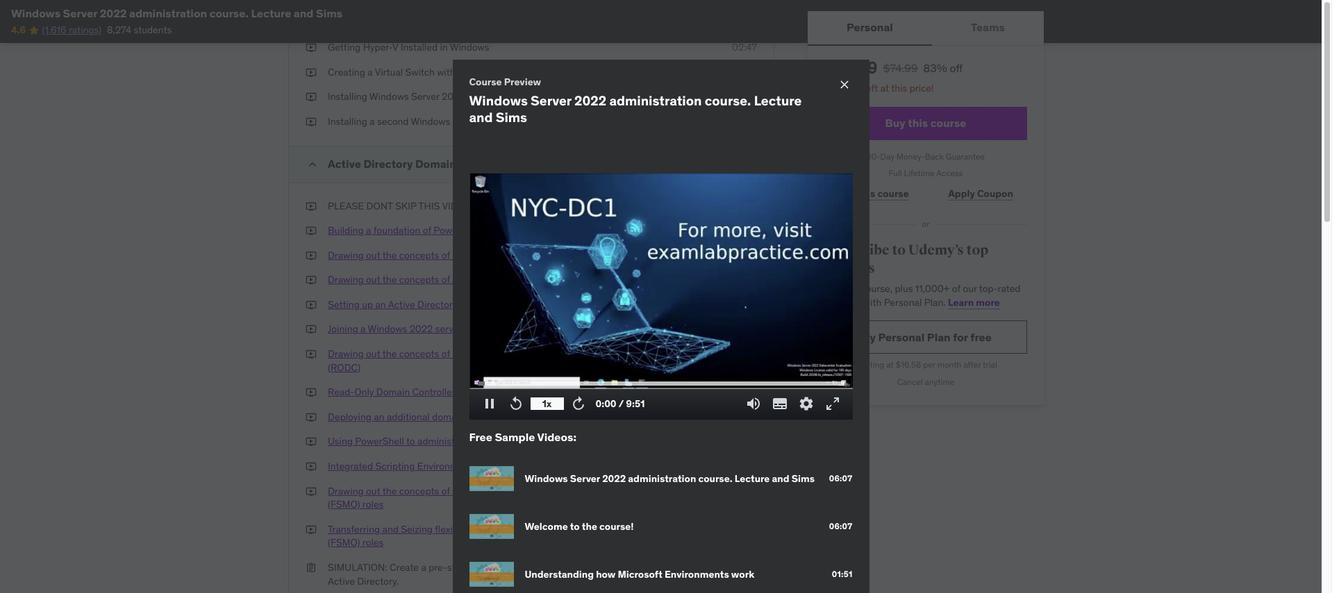 Task type: describe. For each thing, give the bounding box(es) containing it.
operations inside drawing out the concepts of flexible single master operations (fsmo) roles
[[546, 485, 593, 498]]

transferring and seizing flexible single master operations (fsmo) roles button
[[328, 524, 606, 551]]

fullscreen image
[[824, 396, 841, 413]]

of for drawing out the concepts of read-only domain controller (rodc)
[[442, 348, 450, 361]]

videos:
[[537, 431, 576, 445]]

course
[[469, 75, 502, 88]]

2022 up course! on the left bottom of the page
[[602, 473, 626, 485]]

to up the sample
[[510, 411, 519, 424]]

subscribe to udemy's top courses
[[824, 242, 989, 277]]

11 xsmall image from the top
[[306, 411, 317, 425]]

12 xsmall image from the top
[[306, 436, 317, 449]]

06:07 for windows server 2022 administration course. lecture and sims
[[829, 474, 853, 484]]

active directory domain service (adds) deployment
[[328, 157, 606, 171]]

11:04
[[735, 274, 757, 286]]

courses
[[824, 260, 875, 277]]

concepts for read-
[[399, 348, 439, 361]]

try
[[860, 331, 876, 344]]

deployment
[[502, 386, 554, 399]]

2022 up forests
[[544, 224, 567, 237]]

9 xsmall image from the top
[[306, 299, 317, 312]]

master inside drawing out the concepts of flexible single master operations (fsmo) roles
[[514, 485, 544, 498]]

active inside button
[[452, 274, 479, 286]]

drawing for drawing out the concepts of flexible single master operations (fsmo) roles
[[328, 485, 364, 498]]

drawing out the concepts of read-only domain controller (rodc)
[[328, 348, 580, 374]]

domain inside the drawing out the concepts of read-only domain controller (rodc)
[[501, 348, 534, 361]]

a up (adds)
[[521, 115, 526, 128]]

joining a windows 2022 server to a domain
[[328, 323, 515, 336]]

02:47
[[732, 41, 757, 54]]

forward 5 seconds image
[[570, 396, 587, 413]]

server up ratings)
[[63, 6, 97, 20]]

left
[[864, 82, 878, 94]]

1 xsmall image from the top
[[306, 16, 317, 30]]

rewind 5 seconds image
[[507, 396, 524, 413]]

video
[[442, 200, 471, 212]]

windows inside joining a windows 2022 server to a domain button
[[368, 323, 407, 336]]

concepts for active
[[399, 274, 439, 286]]

rodc
[[479, 562, 507, 574]]

0 vertical spatial administration
[[129, 6, 207, 20]]

domain for controller
[[529, 411, 561, 424]]

$12.99
[[824, 57, 878, 78]]

drawing out the concepts of active directory partitions button
[[328, 274, 566, 287]]

personal inside get this course, plus 11,000+ of our top-rated courses, with personal plan.
[[884, 296, 922, 309]]

single inside drawing out the concepts of flexible single master operations (fsmo) roles
[[486, 485, 512, 498]]

2 xsmall image from the top
[[306, 41, 317, 55]]

8,274 students
[[107, 24, 172, 36]]

an inside button
[[374, 411, 384, 424]]

integrated scripting environment (ise) button
[[328, 461, 495, 474]]

creating a virtual switch within hyper-v
[[328, 66, 501, 78]]

server up welcome to the course!
[[570, 473, 600, 485]]

1 vertical spatial powershell
[[355, 436, 404, 448]]

lecture inside course preview windows server 2022 administration course. lecture and sims
[[754, 93, 802, 109]]

xsmall image for transferring and seizing flexible single master operations (fsmo) roles
[[306, 524, 317, 537]]

5 xsmall image from the top
[[306, 485, 317, 499]]

$16.58
[[896, 360, 921, 371]]

xsmall image for read-only domain controllers (rodcs) deployment
[[306, 386, 317, 400]]

getting
[[328, 41, 361, 54]]

20:20
[[731, 224, 757, 237]]

guarantee
[[946, 151, 985, 162]]

object
[[553, 562, 580, 574]]

sample
[[495, 431, 535, 445]]

out for drawing out the concepts of flexible single master operations (fsmo) roles
[[366, 485, 380, 498]]

2 horizontal spatial sims
[[792, 473, 815, 485]]

seizing
[[401, 524, 433, 536]]

computer
[[509, 562, 551, 574]]

preview for 12:22
[[677, 386, 712, 399]]

full
[[889, 168, 902, 179]]

the inside "windows server 2022 administration course. lecture and sims" dialog
[[582, 521, 597, 533]]

(1,616
[[42, 24, 66, 36]]

server down switch
[[411, 91, 439, 103]]

of down this
[[423, 224, 431, 237]]

06:07 for welcome to the course!
[[829, 522, 853, 532]]

9:51
[[626, 398, 645, 410]]

money-
[[897, 151, 925, 162]]

active right "small" icon
[[328, 157, 361, 171]]

0 vertical spatial powershell
[[434, 224, 483, 237]]

windows down the iso
[[450, 41, 489, 54]]

(adds)
[[501, 157, 539, 171]]

0 vertical spatial windows server 2022 administration course. lecture and sims
[[11, 6, 343, 20]]

starting at $16.58 per month after trial cancel anytime
[[854, 360, 997, 388]]

learn more
[[948, 296, 1000, 309]]

0 horizontal spatial as
[[467, 91, 477, 103]]

subtitles image
[[771, 396, 788, 413]]

preview for 03:47
[[676, 411, 710, 424]]

16:18
[[735, 299, 757, 311]]

deploying an additional domain controller to a domain
[[328, 411, 561, 424]]

1x
[[542, 398, 552, 410]]

course. inside course preview windows server 2022 administration course. lecture and sims
[[705, 93, 751, 109]]

at inside starting at $16.58 per month after trial cancel anytime
[[886, 360, 894, 371]]

1x button
[[530, 392, 564, 416]]

course for gift this course
[[878, 187, 909, 200]]

a right server
[[475, 323, 480, 336]]

0 horizontal spatial sims
[[316, 6, 343, 20]]

microsoft
[[618, 569, 663, 581]]

setting up an active directory domain controller button
[[328, 299, 539, 312]]

lectures
[[671, 157, 706, 170]]

2hr
[[714, 157, 729, 170]]

windows down installing windows server 2022 as a virtual machine
[[411, 115, 450, 128]]

teams button
[[932, 11, 1044, 44]]

1 horizontal spatial virtual
[[487, 91, 515, 103]]

apply
[[948, 187, 975, 200]]

0 horizontal spatial within
[[437, 66, 463, 78]]

windows up getting hyper-v installed in windows
[[387, 16, 426, 29]]

a left second
[[370, 115, 375, 128]]

building a foundation of powershell within server 2022 button
[[328, 224, 567, 238]]

drawing out the concepts of flexible single master operations (fsmo) roles
[[328, 485, 593, 511]]

an inside button
[[375, 299, 386, 311]]

(fsmo) inside drawing out the concepts of flexible single master operations (fsmo) roles
[[328, 499, 360, 511]]

directory inside button
[[417, 299, 457, 311]]

01:51
[[832, 570, 853, 580]]

month
[[937, 360, 962, 371]]

(fsmo) inside transferring and seizing flexible single master operations (fsmo) roles
[[328, 537, 360, 550]]

2 vertical spatial course.
[[698, 473, 733, 485]]

2022 up the 8,274
[[100, 6, 127, 20]]

free sample videos:
[[469, 431, 576, 445]]

0 horizontal spatial v
[[392, 41, 398, 54]]

free
[[469, 431, 492, 445]]

to inside "windows server 2022 administration course. lecture and sims" dialog
[[570, 521, 580, 533]]

more
[[976, 296, 1000, 309]]

4 xsmall image from the top
[[306, 91, 317, 104]]

servers
[[466, 436, 497, 448]]

only inside the drawing out the concepts of read-only domain controller (rodc)
[[479, 348, 499, 361]]

course for buy this course
[[931, 116, 966, 130]]

controller inside button
[[496, 299, 539, 311]]

course!
[[599, 521, 634, 533]]

ratings)
[[69, 24, 101, 36]]

administration inside course preview windows server 2022 administration course. lecture and sims
[[609, 93, 702, 109]]

0 horizontal spatial virtual
[[375, 66, 403, 78]]

13 xsmall image from the top
[[306, 562, 317, 576]]

1 horizontal spatial machine
[[559, 115, 596, 128]]

(ise)
[[475, 461, 495, 473]]

out for drawing out the concepts of domain, trees and forests
[[366, 249, 380, 262]]

this for gift this course
[[858, 187, 876, 200]]

$12.99 $74.99 83% off 1 day left at this price!
[[824, 57, 963, 94]]

installing for installing a second windows server 2022 as a virtual machine
[[328, 115, 367, 128]]

off
[[950, 61, 963, 75]]

using powershell to administer servers remotely button
[[328, 436, 538, 449]]

the for flexible
[[383, 485, 397, 498]]

6 xsmall image from the top
[[306, 224, 317, 238]]

buy
[[885, 116, 905, 130]]

2022 down setting up an active directory domain controller button at the bottom
[[410, 323, 433, 336]]

day
[[845, 82, 861, 94]]

understanding how microsoft environments work
[[525, 569, 755, 581]]

forests
[[535, 249, 567, 262]]

active inside simulation: create a pre-staged rodc computer object in active directory.
[[328, 576, 355, 588]]

creating
[[328, 66, 365, 78]]

1 question
[[713, 562, 757, 574]]

up
[[362, 299, 373, 311]]

directory inside button
[[481, 274, 521, 286]]

30-day money-back guarantee full lifetime access
[[867, 151, 985, 179]]

drawing for drawing out the concepts of read-only domain controller (rodc)
[[328, 348, 364, 361]]

with
[[863, 296, 882, 309]]

cancel
[[897, 377, 923, 388]]

using powershell to administer servers remotely
[[328, 436, 538, 448]]

windows up second
[[369, 91, 409, 103]]

0 vertical spatial directory
[[364, 157, 413, 171]]

transferring
[[328, 524, 380, 536]]

after
[[964, 360, 981, 371]]

staged
[[447, 562, 477, 574]]

windows up the 4.6
[[11, 6, 60, 20]]

0 horizontal spatial domain
[[432, 411, 464, 424]]

dont
[[366, 200, 393, 212]]

access
[[936, 168, 963, 179]]

0:00
[[596, 398, 616, 410]]

domain inside setting up an active directory domain controller button
[[460, 299, 493, 311]]

8 xsmall image from the top
[[306, 274, 317, 287]]

to right server
[[464, 323, 473, 336]]

setting up an active directory domain controller
[[328, 299, 539, 311]]

small image
[[306, 157, 319, 171]]

windows down videos:
[[525, 473, 568, 485]]

drawing out the concepts of active directory partitions
[[328, 274, 566, 286]]

read-only domain controllers (rodcs) deployment button
[[328, 386, 554, 400]]

domain,
[[452, 249, 488, 262]]

xsmall image for joining a windows 2022 server to a domain
[[306, 323, 317, 337]]

server up installed
[[429, 16, 457, 29]]

2 06:38 from the top
[[731, 461, 757, 473]]

0 horizontal spatial 1
[[713, 562, 717, 574]]

master inside transferring and seizing flexible single master operations (fsmo) roles
[[497, 524, 527, 536]]

13
[[659, 157, 669, 170]]

this for buy this course
[[908, 116, 928, 130]]

13:01
[[735, 249, 757, 262]]

deploying an additional domain controller to a domain button
[[328, 411, 561, 425]]

try personal plan for free
[[860, 331, 992, 344]]

1 06:38 from the top
[[731, 91, 757, 103]]

83%
[[923, 61, 947, 75]]



Task type: vqa. For each thing, say whether or not it's contained in the screenshot.


Task type: locate. For each thing, give the bounding box(es) containing it.
4 out from the top
[[366, 485, 380, 498]]

server up forests
[[513, 224, 542, 237]]

2 out from the top
[[366, 274, 380, 286]]

operations up object
[[529, 524, 575, 536]]

out up the up at the left bottom of the page
[[366, 274, 380, 286]]

server
[[435, 323, 462, 336]]

2 vertical spatial personal
[[878, 331, 925, 344]]

roles down transferring
[[362, 537, 384, 550]]

preview inside course preview windows server 2022 administration course. lecture and sims
[[504, 75, 541, 88]]

at right left
[[881, 82, 889, 94]]

3 out from the top
[[366, 348, 380, 361]]

(fsmo) down transferring
[[328, 537, 360, 550]]

v left installed
[[392, 41, 398, 54]]

joining
[[328, 323, 358, 336]]

integrated
[[328, 461, 373, 473]]

administration
[[129, 6, 207, 20], [609, 93, 702, 109], [628, 473, 696, 485]]

3 concepts from the top
[[399, 348, 439, 361]]

2 vertical spatial virtual
[[528, 115, 556, 128]]

read-only domain controllers (rodcs) deployment
[[328, 386, 554, 399]]

read- inside the drawing out the concepts of read-only domain controller (rodc)
[[452, 348, 479, 361]]

scripting
[[375, 461, 415, 473]]

1 vertical spatial as
[[509, 115, 519, 128]]

within up installing windows server 2022 as a virtual machine
[[437, 66, 463, 78]]

drawing inside the drawing out the concepts of read-only domain controller (rodc)
[[328, 348, 364, 361]]

0 horizontal spatial powershell
[[355, 436, 404, 448]]

0 vertical spatial controller
[[496, 299, 539, 311]]

(fsmo)
[[328, 499, 360, 511], [328, 537, 360, 550]]

1 vertical spatial at
[[886, 360, 894, 371]]

this inside '$12.99 $74.99 83% off 1 day left at this price!'
[[891, 82, 907, 94]]

windows down the up at the left bottom of the page
[[368, 323, 407, 336]]

2 vertical spatial lecture
[[735, 473, 770, 485]]

drawing for drawing out the concepts of domain, trees and forests
[[328, 249, 364, 262]]

domain left the service
[[415, 157, 456, 171]]

to
[[892, 242, 906, 259], [464, 323, 473, 336], [510, 411, 519, 424], [406, 436, 415, 448], [570, 521, 580, 533]]

concepts for flexible
[[399, 485, 439, 498]]

the for active
[[383, 274, 397, 286]]

active down the simulation:
[[328, 576, 355, 588]]

virtual down the course
[[487, 91, 515, 103]]

domain inside read-only domain controllers (rodcs) deployment button
[[376, 386, 410, 399]]

1 vertical spatial single
[[468, 524, 494, 536]]

windows server 2022 administration course. lecture and sims dialog
[[453, 59, 869, 594]]

0 vertical spatial flexible
[[452, 485, 483, 498]]

this right gift
[[858, 187, 876, 200]]

flexible inside drawing out the concepts of flexible single master operations (fsmo) roles
[[452, 485, 483, 498]]

pause image
[[481, 396, 498, 413]]

personal up $12.99
[[847, 20, 893, 34]]

0 horizontal spatial directory
[[364, 157, 413, 171]]

installing down creating at the top left of page
[[328, 91, 367, 103]]

windows server 2022 administration course. lecture and sims inside "windows server 2022 administration course. lecture and sims" dialog
[[525, 473, 815, 485]]

1 vertical spatial roles
[[362, 537, 384, 550]]

0 vertical spatial virtual
[[375, 66, 403, 78]]

of down server
[[442, 348, 450, 361]]

2 06:07 from the top
[[829, 522, 853, 532]]

as
[[467, 91, 477, 103], [509, 115, 519, 128]]

xsmall image
[[306, 115, 317, 129], [306, 323, 317, 337], [306, 386, 317, 400], [306, 461, 317, 474], [306, 485, 317, 499], [306, 524, 317, 537]]

1 roles from the top
[[362, 499, 384, 511]]

free
[[971, 331, 992, 344]]

plan.
[[924, 296, 946, 309]]

1 horizontal spatial hyper-
[[466, 66, 495, 78]]

1 horizontal spatial windows server 2022 administration course. lecture and sims
[[525, 473, 815, 485]]

1 vertical spatial only
[[354, 386, 374, 399]]

controller down partitions
[[496, 299, 539, 311]]

0:00 / 9:51
[[596, 398, 645, 410]]

our
[[963, 283, 977, 295]]

virtual
[[375, 66, 403, 78], [487, 91, 515, 103], [528, 115, 556, 128]]

7 xsmall image from the top
[[306, 249, 317, 263]]

1 vertical spatial course.
[[705, 93, 751, 109]]

0 vertical spatial 06:07
[[829, 474, 853, 484]]

buy this course button
[[824, 107, 1027, 140]]

3 drawing from the top
[[328, 348, 364, 361]]

starting
[[854, 360, 884, 371]]

1 vertical spatial sims
[[496, 109, 527, 125]]

0 vertical spatial course
[[931, 116, 966, 130]]

a inside building a foundation of powershell within server 2022 button
[[366, 224, 371, 237]]

only inside read-only domain controllers (rodcs) deployment button
[[354, 386, 374, 399]]

installing a second windows server 2022 as a virtual machine
[[328, 115, 596, 128]]

and inside course preview windows server 2022 administration course. lecture and sims
[[469, 109, 493, 125]]

active up joining a windows 2022 server to a domain
[[388, 299, 415, 311]]

out inside drawing out the concepts of flexible single master operations (fsmo) roles
[[366, 485, 380, 498]]

operations inside transferring and seizing flexible single master operations (fsmo) roles
[[529, 524, 575, 536]]

1 out from the top
[[366, 249, 380, 262]]

and inside transferring and seizing flexible single master operations (fsmo) roles
[[382, 524, 399, 536]]

flexible down (ise)
[[452, 485, 483, 498]]

a right creating at the top left of page
[[368, 66, 373, 78]]

1 vertical spatial 06:38
[[731, 461, 757, 473]]

active inside button
[[388, 299, 415, 311]]

day
[[880, 151, 895, 162]]

rated
[[998, 283, 1021, 295]]

preview for 11:04
[[679, 274, 713, 286]]

powershell up 'scripting'
[[355, 436, 404, 448]]

course preview windows server 2022 administration course. lecture and sims
[[469, 75, 802, 125]]

1 horizontal spatial v
[[495, 66, 501, 78]]

to inside the subscribe to udemy's top courses
[[892, 242, 906, 259]]

4.6
[[11, 24, 26, 36]]

domain up server
[[460, 299, 493, 311]]

1 vertical spatial hyper-
[[466, 66, 495, 78]]

(1,616 ratings)
[[42, 24, 101, 36]]

windows
[[11, 6, 60, 20], [387, 16, 426, 29], [450, 41, 489, 54], [369, 91, 409, 103], [469, 93, 528, 109], [411, 115, 450, 128], [368, 323, 407, 336], [525, 473, 568, 485]]

roles inside transferring and seizing flexible single master operations (fsmo) roles
[[362, 537, 384, 550]]

2022 up installing a second windows server 2022 as a virtual machine
[[442, 91, 465, 103]]

concepts inside drawing out the concepts of flexible single master operations (fsmo) roles
[[399, 485, 439, 498]]

2 installing from the top
[[328, 115, 367, 128]]

1 vertical spatial virtual
[[487, 91, 515, 103]]

environment
[[417, 461, 473, 473]]

1 horizontal spatial domain
[[483, 323, 515, 336]]

trees
[[490, 249, 514, 262]]

windows server 2022 administration course. lecture and sims
[[11, 6, 343, 20], [525, 473, 815, 485]]

10 xsmall image from the top
[[306, 348, 317, 362]]

/
[[618, 398, 624, 410]]

drawing up (rodc)
[[328, 348, 364, 361]]

v
[[392, 41, 398, 54], [495, 66, 501, 78]]

1 installing from the top
[[328, 91, 367, 103]]

06:38
[[731, 91, 757, 103], [731, 461, 757, 473]]

1 vertical spatial in
[[583, 562, 590, 574]]

this up courses,
[[842, 283, 859, 295]]

single down (ise)
[[486, 485, 512, 498]]

of down drawing out the concepts of domain, trees and forests button
[[442, 274, 450, 286]]

administer
[[417, 436, 463, 448]]

preview for 16:18
[[679, 299, 713, 311]]

2 vertical spatial administration
[[628, 473, 696, 485]]

of inside drawing out the concepts of flexible single master operations (fsmo) roles
[[442, 485, 450, 498]]

0 vertical spatial lecture
[[251, 6, 291, 20]]

06:38 down 03:47
[[731, 461, 757, 473]]

1 horizontal spatial 1
[[838, 82, 843, 94]]

the for domain,
[[383, 249, 397, 262]]

0 vertical spatial read-
[[452, 348, 479, 361]]

xsmall image
[[306, 16, 317, 30], [306, 41, 317, 55], [306, 66, 317, 79], [306, 91, 317, 104], [306, 200, 317, 213], [306, 224, 317, 238], [306, 249, 317, 263], [306, 274, 317, 287], [306, 299, 317, 312], [306, 348, 317, 362], [306, 411, 317, 425], [306, 436, 317, 449], [306, 562, 317, 576]]

of left our
[[952, 283, 961, 295]]

out inside the drawing out the concepts of read-only domain controller (rodc)
[[366, 348, 380, 361]]

2 concepts from the top
[[399, 274, 439, 286]]

5 xsmall image from the top
[[306, 200, 317, 213]]

a up 'free sample videos:'
[[521, 411, 527, 424]]

personal inside button
[[847, 20, 893, 34]]

1 vertical spatial master
[[497, 524, 527, 536]]

only up deploying
[[354, 386, 374, 399]]

0 vertical spatial only
[[479, 348, 499, 361]]

(rodc)
[[328, 362, 361, 374]]

top-
[[979, 283, 998, 295]]

course up back at the right of page
[[931, 116, 966, 130]]

hyper- down downloading
[[363, 41, 393, 54]]

12:22
[[734, 386, 757, 399]]

1 vertical spatial read-
[[328, 386, 354, 399]]

drawing out the concepts of domain, trees and forests
[[328, 249, 567, 262]]

domain up deployment
[[501, 348, 534, 361]]

2 (fsmo) from the top
[[328, 537, 360, 550]]

back
[[925, 151, 944, 162]]

in inside simulation: create a pre-staged rodc computer object in active directory.
[[583, 562, 590, 574]]

concepts down integrated scripting environment (ise) button
[[399, 485, 439, 498]]

of for drawing out the concepts of flexible single master operations (fsmo) roles
[[442, 485, 450, 498]]

1 vertical spatial lecture
[[754, 93, 802, 109]]

this
[[891, 82, 907, 94], [908, 116, 928, 130], [858, 187, 876, 200], [842, 283, 859, 295]]

please dont skip this video
[[328, 200, 471, 212]]

subscribe
[[824, 242, 890, 259]]

in right object
[[583, 562, 590, 574]]

an right the up at the left bottom of the page
[[375, 299, 386, 311]]

installing for installing windows server 2022 as a virtual machine
[[328, 91, 367, 103]]

gift this course
[[838, 187, 909, 200]]

tab list containing personal
[[808, 11, 1044, 46]]

how
[[596, 569, 616, 581]]

1 vertical spatial personal
[[884, 296, 922, 309]]

0 vertical spatial single
[[486, 485, 512, 498]]

gift
[[838, 187, 856, 200]]

out down the up at the left bottom of the page
[[366, 348, 380, 361]]

administration up "students"
[[129, 6, 207, 20]]

0 vertical spatial in
[[440, 41, 448, 54]]

drawing up setting
[[328, 274, 364, 286]]

0 vertical spatial installing
[[328, 91, 367, 103]]

windows down the course
[[469, 93, 528, 109]]

1 vertical spatial within
[[485, 224, 511, 237]]

per
[[923, 360, 935, 371]]

out for drawing out the concepts of active directory partitions
[[366, 274, 380, 286]]

a right building
[[366, 224, 371, 237]]

skip
[[395, 200, 416, 212]]

8,274
[[107, 24, 131, 36]]

1 horizontal spatial directory
[[417, 299, 457, 311]]

out down 'scripting'
[[366, 485, 380, 498]]

a inside deploying an additional domain controller to a domain button
[[521, 411, 527, 424]]

domain up additional
[[376, 386, 410, 399]]

plus
[[895, 283, 913, 295]]

an left additional
[[374, 411, 384, 424]]

0 vertical spatial v
[[392, 41, 398, 54]]

windows inside course preview windows server 2022 administration course. lecture and sims
[[469, 93, 528, 109]]

1 vertical spatial flexible
[[435, 524, 466, 536]]

second
[[377, 115, 409, 128]]

drawing out the concepts of domain, trees and forests button
[[328, 249, 567, 263]]

concepts down joining a windows 2022 server to a domain button
[[399, 348, 439, 361]]

single inside transferring and seizing flexible single master operations (fsmo) roles
[[468, 524, 494, 536]]

0 horizontal spatial hyper-
[[363, 41, 393, 54]]

teams
[[971, 20, 1005, 34]]

personal up $16.58
[[878, 331, 925, 344]]

out down foundation
[[366, 249, 380, 262]]

the for read-
[[383, 348, 397, 361]]

drawing down integrated
[[328, 485, 364, 498]]

1 vertical spatial machine
[[559, 115, 596, 128]]

work
[[731, 569, 755, 581]]

0 vertical spatial an
[[375, 299, 386, 311]]

1 horizontal spatial as
[[509, 115, 519, 128]]

2 horizontal spatial domain
[[529, 411, 561, 424]]

course down full
[[878, 187, 909, 200]]

server inside course preview windows server 2022 administration course. lecture and sims
[[531, 93, 572, 109]]

setting
[[328, 299, 360, 311]]

1 vertical spatial windows server 2022 administration course. lecture and sims
[[525, 473, 815, 485]]

deployment
[[542, 157, 606, 171]]

this
[[419, 200, 440, 212]]

1 vertical spatial an
[[374, 411, 384, 424]]

0 horizontal spatial windows server 2022 administration course. lecture and sims
[[11, 6, 343, 20]]

within up trees
[[485, 224, 511, 237]]

2 xsmall image from the top
[[306, 323, 317, 337]]

flexible
[[452, 485, 483, 498], [435, 524, 466, 536]]

course inside buy this course button
[[931, 116, 966, 130]]

read- down server
[[452, 348, 479, 361]]

out for drawing out the concepts of read-only domain controller (rodc)
[[366, 348, 380, 361]]

of for drawing out the concepts of domain, trees and forests
[[442, 249, 450, 262]]

server down installing windows server 2022 as a virtual machine
[[453, 115, 481, 128]]

close modal image
[[837, 77, 851, 91]]

a inside simulation: create a pre-staged rodc computer object in active directory.
[[421, 562, 426, 574]]

1 vertical spatial 06:07
[[829, 522, 853, 532]]

0 vertical spatial sims
[[316, 6, 343, 20]]

1 horizontal spatial course
[[931, 116, 966, 130]]

2 horizontal spatial directory
[[481, 274, 521, 286]]

hyper- up installing windows server 2022 as a virtual machine
[[466, 66, 495, 78]]

drawing down building
[[328, 249, 364, 262]]

0 horizontal spatial course
[[878, 187, 909, 200]]

0 vertical spatial as
[[467, 91, 477, 103]]

building
[[328, 224, 364, 237]]

1 vertical spatial controller
[[537, 348, 580, 361]]

2022 down the course
[[483, 115, 506, 128]]

concepts
[[399, 249, 439, 262], [399, 274, 439, 286], [399, 348, 439, 361], [399, 485, 439, 498]]

roles inside drawing out the concepts of flexible single master operations (fsmo) roles
[[362, 499, 384, 511]]

preview for 06:38
[[674, 461, 709, 473]]

0 horizontal spatial in
[[440, 41, 448, 54]]

0 vertical spatial roles
[[362, 499, 384, 511]]

4 xsmall image from the top
[[306, 461, 317, 474]]

0 vertical spatial at
[[881, 82, 889, 94]]

1 left question
[[713, 562, 717, 574]]

course inside gift this course link
[[878, 187, 909, 200]]

0 vertical spatial machine
[[517, 91, 554, 103]]

this for get this course, plus 11,000+ of our top-rated courses, with personal plan.
[[842, 283, 859, 295]]

try personal plan for free link
[[824, 321, 1027, 355]]

1 vertical spatial directory
[[481, 274, 521, 286]]

drawing inside drawing out the concepts of flexible single master operations (fsmo) roles
[[328, 485, 364, 498]]

(fsmo) up transferring
[[328, 499, 360, 511]]

in right installed
[[440, 41, 448, 54]]

course.
[[210, 6, 249, 20], [705, 93, 751, 109], [698, 473, 733, 485]]

to up integrated scripting environment (ise)
[[406, 436, 415, 448]]

2022 inside course preview windows server 2022 administration course. lecture and sims
[[574, 93, 606, 109]]

within inside button
[[485, 224, 511, 237]]

concepts inside the drawing out the concepts of read-only domain controller (rodc)
[[399, 348, 439, 361]]

1 vertical spatial (fsmo)
[[328, 537, 360, 550]]

2022 up deployment
[[574, 93, 606, 109]]

v down the iso
[[495, 66, 501, 78]]

1 vertical spatial course
[[878, 187, 909, 200]]

1 (fsmo) from the top
[[328, 499, 360, 511]]

the inside drawing out the concepts of flexible single master operations (fsmo) roles
[[383, 485, 397, 498]]

1 horizontal spatial powershell
[[434, 224, 483, 237]]

this inside get this course, plus 11,000+ of our top-rated courses, with personal plan.
[[842, 283, 859, 295]]

1 06:07 from the top
[[829, 474, 853, 484]]

of inside the drawing out the concepts of read-only domain controller (rodc)
[[442, 348, 450, 361]]

2 horizontal spatial virtual
[[528, 115, 556, 128]]

personal button
[[808, 11, 932, 44]]

read- down (rodc)
[[328, 386, 354, 399]]

the inside the drawing out the concepts of read-only domain controller (rodc)
[[383, 348, 397, 361]]

4 drawing from the top
[[328, 485, 364, 498]]

sims inside course preview windows server 2022 administration course. lecture and sims
[[496, 109, 527, 125]]

at left $16.58
[[886, 360, 894, 371]]

learn
[[948, 296, 974, 309]]

machine up deployment
[[559, 115, 596, 128]]

0 horizontal spatial machine
[[517, 91, 554, 103]]

a down the course
[[480, 91, 485, 103]]

only up (rodcs)
[[479, 348, 499, 361]]

2022
[[100, 6, 127, 20], [459, 16, 482, 29], [442, 91, 465, 103], [574, 93, 606, 109], [483, 115, 506, 128], [544, 224, 567, 237], [410, 323, 433, 336], [602, 473, 626, 485]]

2 roles from the top
[[362, 537, 384, 550]]

6 xsmall image from the top
[[306, 524, 317, 537]]

0 horizontal spatial read-
[[328, 386, 354, 399]]

this inside button
[[908, 116, 928, 130]]

downloading windows server 2022 iso
[[328, 16, 501, 29]]

progress bar slider
[[478, 376, 844, 392]]

udemy's
[[908, 242, 964, 259]]

2022 left the iso
[[459, 16, 482, 29]]

domain
[[415, 157, 456, 171], [460, 299, 493, 311], [501, 348, 534, 361], [376, 386, 410, 399]]

personal down plus
[[884, 296, 922, 309]]

tab list
[[808, 11, 1044, 46]]

domain
[[483, 323, 515, 336], [432, 411, 464, 424], [529, 411, 561, 424]]

1 vertical spatial v
[[495, 66, 501, 78]]

3 xsmall image from the top
[[306, 386, 317, 400]]

settings image
[[798, 396, 814, 413]]

0 horizontal spatial only
[[354, 386, 374, 399]]

$74.99
[[883, 61, 918, 75]]

06:38 down 02:47
[[731, 91, 757, 103]]

4 concepts from the top
[[399, 485, 439, 498]]

plan
[[927, 331, 951, 344]]

3 xsmall image from the top
[[306, 66, 317, 79]]

concepts for domain,
[[399, 249, 439, 262]]

server up deployment
[[531, 93, 572, 109]]

1 concepts from the top
[[399, 249, 439, 262]]

xsmall image for integrated scripting environment (ise)
[[306, 461, 317, 474]]

2 drawing from the top
[[328, 274, 364, 286]]

please
[[328, 200, 364, 212]]

controller inside the drawing out the concepts of read-only domain controller (rodc)
[[537, 348, 580, 361]]

0 vertical spatial (fsmo)
[[328, 499, 360, 511]]

1 horizontal spatial in
[[583, 562, 590, 574]]

1 drawing from the top
[[328, 249, 364, 262]]

1 vertical spatial operations
[[529, 524, 575, 536]]

single down drawing out the concepts of flexible single master operations (fsmo) roles button
[[468, 524, 494, 536]]

a left 'pre-'
[[421, 562, 426, 574]]

and
[[294, 6, 314, 20], [469, 109, 493, 125], [516, 249, 532, 262], [772, 473, 789, 485], [382, 524, 399, 536]]

mute image
[[745, 396, 762, 413]]

roles up transferring
[[362, 499, 384, 511]]

preview for 05:54
[[675, 323, 709, 336]]

sims
[[316, 6, 343, 20], [496, 109, 527, 125], [792, 473, 815, 485]]

at inside '$12.99 $74.99 83% off 1 day left at this price!'
[[881, 82, 889, 94]]

0 vertical spatial within
[[437, 66, 463, 78]]

06:07
[[829, 474, 853, 484], [829, 522, 853, 532]]

1 xsmall image from the top
[[306, 115, 317, 129]]

installing windows server 2022 as a virtual machine
[[328, 91, 554, 103]]

create
[[390, 562, 419, 574]]

server inside button
[[513, 224, 542, 237]]

0 vertical spatial master
[[514, 485, 544, 498]]

1 vertical spatial installing
[[328, 115, 367, 128]]

of down building a foundation of powershell within server 2022 button at the top of page
[[442, 249, 450, 262]]

domain for server
[[483, 323, 515, 336]]

2 vertical spatial sims
[[792, 473, 815, 485]]

deploying
[[328, 411, 372, 424]]

1 horizontal spatial read-
[[452, 348, 479, 361]]

of inside get this course, plus 11,000+ of our top-rated courses, with personal plan.
[[952, 283, 961, 295]]

of for drawing out the concepts of active directory partitions
[[442, 274, 450, 286]]

master up welcome on the bottom left of page
[[514, 485, 544, 498]]

machine up (adds)
[[517, 91, 554, 103]]

0 vertical spatial personal
[[847, 20, 893, 34]]

drawing for drawing out the concepts of active directory partitions
[[328, 274, 364, 286]]

1 horizontal spatial only
[[479, 348, 499, 361]]

virtual left switch
[[375, 66, 403, 78]]

a right joining on the left bottom of the page
[[361, 323, 366, 336]]

preview for 08:14
[[677, 348, 711, 361]]

preview for 13:01
[[679, 249, 713, 262]]

using
[[328, 436, 353, 448]]

operations up welcome to the course!
[[546, 485, 593, 498]]

domain down "1x"
[[529, 411, 561, 424]]

building a foundation of powershell within server 2022
[[328, 224, 567, 237]]

master up computer
[[497, 524, 527, 536]]

this down $74.99
[[891, 82, 907, 94]]

1 vertical spatial administration
[[609, 93, 702, 109]]

0 vertical spatial course.
[[210, 6, 249, 20]]

directory.
[[357, 576, 399, 588]]

1 horizontal spatial sims
[[496, 109, 527, 125]]

preview for 20:20
[[674, 224, 709, 237]]

1 vertical spatial 1
[[713, 562, 717, 574]]

flexible inside transferring and seizing flexible single master operations (fsmo) roles
[[435, 524, 466, 536]]

1 inside '$12.99 $74.99 83% off 1 day left at this price!'
[[838, 82, 843, 94]]

flexible down drawing out the concepts of flexible single master operations (fsmo) roles
[[435, 524, 466, 536]]

05:54
[[732, 323, 757, 336]]

0 vertical spatial 1
[[838, 82, 843, 94]]

controller up deployment
[[537, 348, 580, 361]]

2 vertical spatial directory
[[417, 299, 457, 311]]

administration up course! on the left bottom of the page
[[628, 473, 696, 485]]

students
[[134, 24, 172, 36]]



